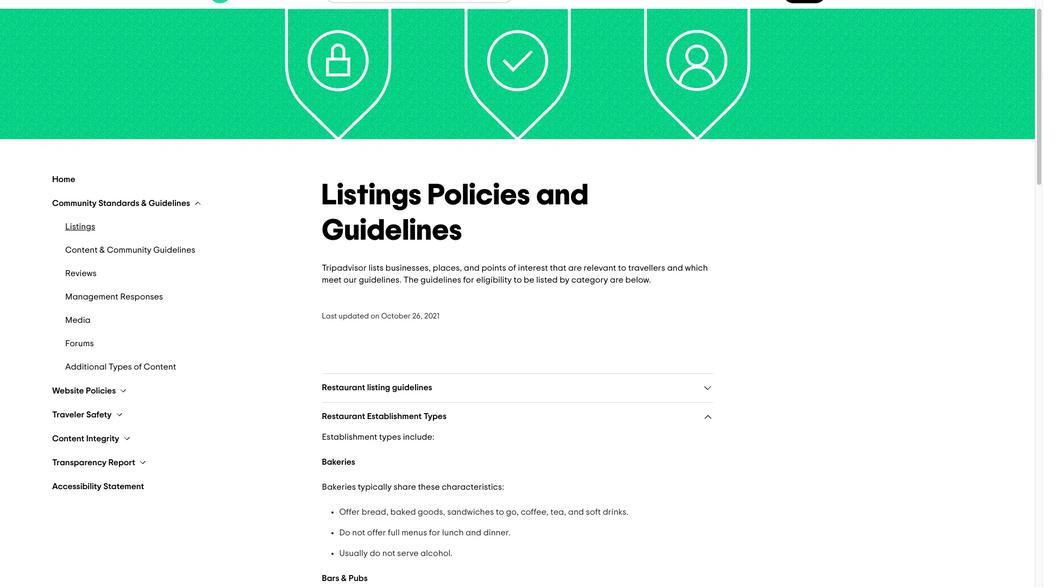 Task type: locate. For each thing, give the bounding box(es) containing it.
1 vertical spatial restaurant
[[322, 412, 365, 421]]

0 vertical spatial listings
[[322, 181, 422, 210]]

0 horizontal spatial for
[[429, 528, 440, 537]]

1 horizontal spatial types
[[424, 412, 447, 421]]

1 vertical spatial &
[[100, 246, 105, 254]]

community
[[52, 199, 97, 208], [107, 246, 152, 254]]

0 horizontal spatial not
[[352, 528, 365, 537]]

content down the forums link
[[144, 363, 176, 371]]

bakeries
[[322, 458, 355, 466], [322, 483, 356, 491]]

tripadvisor lists businesses, places, and points of interest that are relevant to travellers and which meet our guidelines. the guidelines for eligibility to be listed by category are below.
[[322, 264, 710, 284]]

bakeries up offer
[[322, 483, 356, 491]]

for
[[463, 276, 474, 284], [429, 528, 440, 537]]

listings policies and guidelines
[[322, 181, 589, 246]]

guidelines for community standards & guidelines
[[149, 199, 190, 208]]

to left go, at the left bottom of the page
[[496, 508, 504, 516]]

bakeries for bakeries typically share these characteristics:
[[322, 483, 356, 491]]

& inside community standards & guidelines button
[[141, 199, 147, 208]]

0 vertical spatial &
[[141, 199, 147, 208]]

media link
[[65, 315, 296, 326]]

relevant
[[584, 264, 617, 272]]

2 restaurant from the top
[[322, 412, 365, 421]]

2021
[[425, 313, 440, 320]]

1 vertical spatial establishment
[[322, 433, 378, 441]]

0 vertical spatial community
[[52, 199, 97, 208]]

places,
[[433, 264, 462, 272]]

updated
[[339, 313, 369, 320]]

0 vertical spatial establishment
[[367, 412, 422, 421]]

& for bars
[[341, 574, 347, 583]]

guidelines up lists
[[322, 216, 463, 246]]

listings for listings policies and guidelines
[[322, 181, 422, 210]]

website policies
[[52, 386, 116, 395]]

0 horizontal spatial listings
[[65, 222, 95, 231]]

2 vertical spatial content
[[52, 434, 84, 443]]

0 horizontal spatial &
[[100, 246, 105, 254]]

1 vertical spatial to
[[514, 276, 522, 284]]

pubs
[[349, 574, 368, 583]]

are
[[568, 264, 582, 272], [610, 276, 624, 284]]

to left be
[[514, 276, 522, 284]]

2 horizontal spatial &
[[341, 574, 347, 583]]

types right additional in the bottom of the page
[[109, 363, 132, 371]]

guidelines down places, in the left of the page
[[421, 276, 461, 284]]

1 vertical spatial content
[[144, 363, 176, 371]]

do
[[339, 528, 350, 537]]

1 bakeries from the top
[[322, 458, 355, 466]]

1 vertical spatial policies
[[86, 386, 116, 395]]

policies
[[428, 181, 531, 210], [86, 386, 116, 395]]

content
[[65, 246, 98, 254], [144, 363, 176, 371], [52, 434, 84, 443]]

accessibility statement link
[[52, 481, 309, 492]]

1 horizontal spatial &
[[141, 199, 147, 208]]

1 vertical spatial are
[[610, 276, 624, 284]]

community down 'home'
[[52, 199, 97, 208]]

are down relevant at right
[[610, 276, 624, 284]]

last
[[322, 313, 337, 320]]

0 vertical spatial for
[[463, 276, 474, 284]]

for left lunch
[[429, 528, 440, 537]]

to up below.
[[618, 264, 627, 272]]

0 vertical spatial guidelines
[[421, 276, 461, 284]]

bakeries down establishment types include:
[[322, 458, 355, 466]]

content down traveler
[[52, 434, 84, 443]]

0 vertical spatial are
[[568, 264, 582, 272]]

restaurant left listing
[[322, 383, 365, 392]]

0 vertical spatial restaurant
[[322, 383, 365, 392]]

reviews
[[65, 269, 97, 278]]

content inside button
[[52, 434, 84, 443]]

typically
[[358, 483, 392, 491]]

1 restaurant from the top
[[322, 383, 365, 392]]

guidelines inside listings policies and guidelines
[[322, 216, 463, 246]]

0 vertical spatial content
[[65, 246, 98, 254]]

content up the "reviews"
[[65, 246, 98, 254]]

points
[[482, 264, 506, 272]]

1 horizontal spatial of
[[508, 264, 516, 272]]

0 horizontal spatial are
[[568, 264, 582, 272]]

community inside button
[[52, 199, 97, 208]]

1 horizontal spatial policies
[[428, 181, 531, 210]]

forums link
[[65, 339, 296, 349]]

are up "by"
[[568, 264, 582, 272]]

0 horizontal spatial of
[[134, 363, 142, 371]]

bars & pubs
[[322, 574, 368, 583]]

menus
[[402, 528, 427, 537]]

content for content & community guidelines
[[65, 246, 98, 254]]

listings link
[[65, 222, 296, 232]]

& right standards
[[141, 199, 147, 208]]

& up management
[[100, 246, 105, 254]]

restaurant up establishment types include:
[[322, 412, 365, 421]]

community down community standards & guidelines button
[[107, 246, 152, 254]]

offer
[[339, 508, 360, 516]]

0 horizontal spatial community
[[52, 199, 97, 208]]

characteristics:
[[442, 483, 504, 491]]

establishment
[[367, 412, 422, 421], [322, 433, 378, 441]]

lists
[[369, 264, 384, 272]]

not
[[352, 528, 365, 537], [383, 549, 395, 558]]

0 vertical spatial of
[[508, 264, 516, 272]]

transparency report button
[[52, 457, 147, 468]]

2 horizontal spatial to
[[618, 264, 627, 272]]

additional types of content link
[[65, 362, 296, 372]]

traveler
[[52, 410, 84, 419]]

1 vertical spatial listings
[[65, 222, 95, 231]]

policies inside website policies button
[[86, 386, 116, 395]]

of down the forums link
[[134, 363, 142, 371]]

0 horizontal spatial types
[[109, 363, 132, 371]]

establishment up types
[[367, 412, 422, 421]]

offer bread, baked goods, sandwiches to go, coffee, tea, and soft drinks.
[[339, 508, 629, 516]]

policies inside listings policies and guidelines
[[428, 181, 531, 210]]

establishment types include:
[[322, 433, 435, 441]]

1 horizontal spatial community
[[107, 246, 152, 254]]

1 vertical spatial guidelines
[[392, 383, 432, 392]]

& inside the content & community guidelines link
[[100, 246, 105, 254]]

to
[[618, 264, 627, 272], [514, 276, 522, 284], [496, 508, 504, 516]]

1 horizontal spatial not
[[383, 549, 395, 558]]

1 vertical spatial of
[[134, 363, 142, 371]]

types
[[109, 363, 132, 371], [424, 412, 447, 421]]

2 bakeries from the top
[[322, 483, 356, 491]]

accessibility
[[52, 482, 102, 491]]

reviews link
[[65, 269, 296, 279]]

tripadvisor image
[[209, 0, 311, 3]]

guidelines
[[421, 276, 461, 284], [392, 383, 432, 392]]

guidelines inside tripadvisor lists businesses, places, and points of interest that are relevant to travellers and which meet our guidelines. the guidelines for eligibility to be listed by category are below.
[[421, 276, 461, 284]]

of inside tripadvisor lists businesses, places, and points of interest that are relevant to travellers and which meet our guidelines. the guidelines for eligibility to be listed by category are below.
[[508, 264, 516, 272]]

&
[[141, 199, 147, 208], [100, 246, 105, 254], [341, 574, 347, 583]]

0 vertical spatial bakeries
[[322, 458, 355, 466]]

listing
[[367, 383, 390, 392]]

guidelines up listings link
[[149, 199, 190, 208]]

restaurant listing guidelines
[[322, 383, 432, 392]]

on
[[371, 313, 380, 320]]

0 horizontal spatial policies
[[86, 386, 116, 395]]

full
[[388, 528, 400, 537]]

1 horizontal spatial listings
[[322, 181, 422, 210]]

2 vertical spatial to
[[496, 508, 504, 516]]

2 vertical spatial &
[[341, 574, 347, 583]]

26,
[[413, 313, 423, 320]]

establishment down restaurant establishment types
[[322, 433, 378, 441]]

content & community guidelines
[[65, 246, 195, 254]]

& right bars
[[341, 574, 347, 583]]

1 horizontal spatial for
[[463, 276, 474, 284]]

guidelines.
[[359, 276, 402, 284]]

of right points
[[508, 264, 516, 272]]

responses
[[120, 292, 163, 301]]

0 horizontal spatial to
[[496, 508, 504, 516]]

october
[[381, 313, 411, 320]]

1 vertical spatial bakeries
[[322, 483, 356, 491]]

0 vertical spatial policies
[[428, 181, 531, 210]]

of
[[508, 264, 516, 272], [134, 363, 142, 371]]

1 vertical spatial not
[[383, 549, 395, 558]]

listings inside listings policies and guidelines
[[322, 181, 422, 210]]

policies for website
[[86, 386, 116, 395]]

1 vertical spatial types
[[424, 412, 447, 421]]

guidelines right listing
[[392, 383, 432, 392]]

traveler safety
[[52, 410, 112, 419]]

guidelines down listings link
[[153, 246, 195, 254]]

category
[[572, 276, 608, 284]]

listings
[[322, 181, 422, 210], [65, 222, 95, 231]]

listed
[[536, 276, 558, 284]]

last updated on october 26, 2021
[[322, 313, 440, 320]]

None search field
[[325, 0, 513, 2]]

for left eligibility
[[463, 276, 474, 284]]

home link
[[52, 174, 309, 185]]

guidelines inside button
[[149, 199, 190, 208]]

types up the include:
[[424, 412, 447, 421]]

restaurant for restaurant establishment types
[[322, 412, 365, 421]]

standards
[[98, 199, 139, 208]]



Task type: vqa. For each thing, say whether or not it's contained in the screenshot.
Duncan's AT
no



Task type: describe. For each thing, give the bounding box(es) containing it.
offer
[[367, 528, 386, 537]]

integrity
[[86, 434, 119, 443]]

drinks.
[[603, 508, 629, 516]]

media
[[65, 316, 91, 324]]

website policies button
[[52, 385, 128, 396]]

community standards & guidelines
[[52, 199, 190, 208]]

businesses,
[[386, 264, 431, 272]]

management responses link
[[65, 292, 296, 302]]

content integrity button
[[52, 433, 131, 444]]

management responses
[[65, 292, 163, 301]]

go,
[[506, 508, 519, 516]]

bars
[[322, 574, 339, 583]]

& for content
[[100, 246, 105, 254]]

policies for listings
[[428, 181, 531, 210]]

traveler safety button
[[52, 409, 124, 420]]

for inside tripadvisor lists businesses, places, and points of interest that are relevant to travellers and which meet our guidelines. the guidelines for eligibility to be listed by category are below.
[[463, 276, 474, 284]]

0 vertical spatial types
[[109, 363, 132, 371]]

additional types of content
[[65, 363, 176, 371]]

by
[[560, 276, 570, 284]]

these
[[418, 483, 440, 491]]

transparency
[[52, 458, 107, 467]]

report
[[108, 458, 135, 467]]

soft
[[586, 508, 601, 516]]

do
[[370, 549, 381, 558]]

1 vertical spatial for
[[429, 528, 440, 537]]

1 horizontal spatial are
[[610, 276, 624, 284]]

restaurant establishment types button
[[322, 411, 713, 422]]

types inside dropdown button
[[424, 412, 447, 421]]

home
[[52, 175, 75, 184]]

lunch
[[442, 528, 464, 537]]

serve
[[397, 549, 419, 558]]

usually
[[339, 549, 368, 558]]

restaurant listing guidelines button
[[322, 383, 713, 394]]

content & community guidelines link
[[65, 245, 296, 255]]

meet
[[322, 276, 342, 284]]

travellers
[[629, 264, 666, 272]]

that
[[550, 264, 567, 272]]

website
[[52, 386, 84, 395]]

alcohol.
[[421, 549, 453, 558]]

guidelines for listings policies and guidelines
[[322, 216, 463, 246]]

be
[[524, 276, 535, 284]]

tripadvisor
[[322, 264, 367, 272]]

sandwiches
[[447, 508, 494, 516]]

listings for listings
[[65, 222, 95, 231]]

our
[[344, 276, 357, 284]]

share
[[394, 483, 416, 491]]

usually do not serve alcohol.
[[339, 549, 453, 558]]

bakeries for bakeries
[[322, 458, 355, 466]]

bread,
[[362, 508, 389, 516]]

which
[[685, 264, 708, 272]]

forums
[[65, 339, 94, 348]]

establishment inside dropdown button
[[367, 412, 422, 421]]

0 vertical spatial not
[[352, 528, 365, 537]]

community standards & guidelines button
[[52, 198, 202, 209]]

and inside listings policies and guidelines
[[537, 181, 589, 210]]

0 vertical spatial to
[[618, 264, 627, 272]]

content for content integrity
[[52, 434, 84, 443]]

bakeries typically share these characteristics:
[[322, 483, 504, 491]]

restaurant establishment types
[[322, 412, 447, 421]]

eligibility
[[476, 276, 512, 284]]

content integrity
[[52, 434, 119, 443]]

do not offer full menus for lunch and dinner.
[[339, 528, 511, 537]]

interest
[[518, 264, 548, 272]]

accessibility statement
[[52, 482, 144, 491]]

include:
[[403, 433, 435, 441]]

additional
[[65, 363, 107, 371]]

tea,
[[551, 508, 567, 516]]

transparency report
[[52, 458, 135, 467]]

statement
[[103, 482, 144, 491]]

guidelines inside dropdown button
[[392, 383, 432, 392]]

types
[[379, 433, 401, 441]]

coffee,
[[521, 508, 549, 516]]

restaurant for restaurant listing guidelines
[[322, 383, 365, 392]]

1 horizontal spatial to
[[514, 276, 522, 284]]

safety
[[86, 410, 112, 419]]

1 vertical spatial community
[[107, 246, 152, 254]]

guidelines for content & community guidelines
[[153, 246, 195, 254]]

below.
[[626, 276, 651, 284]]

management
[[65, 292, 118, 301]]

goods,
[[418, 508, 446, 516]]

dinner.
[[484, 528, 511, 537]]

baked
[[391, 508, 416, 516]]



